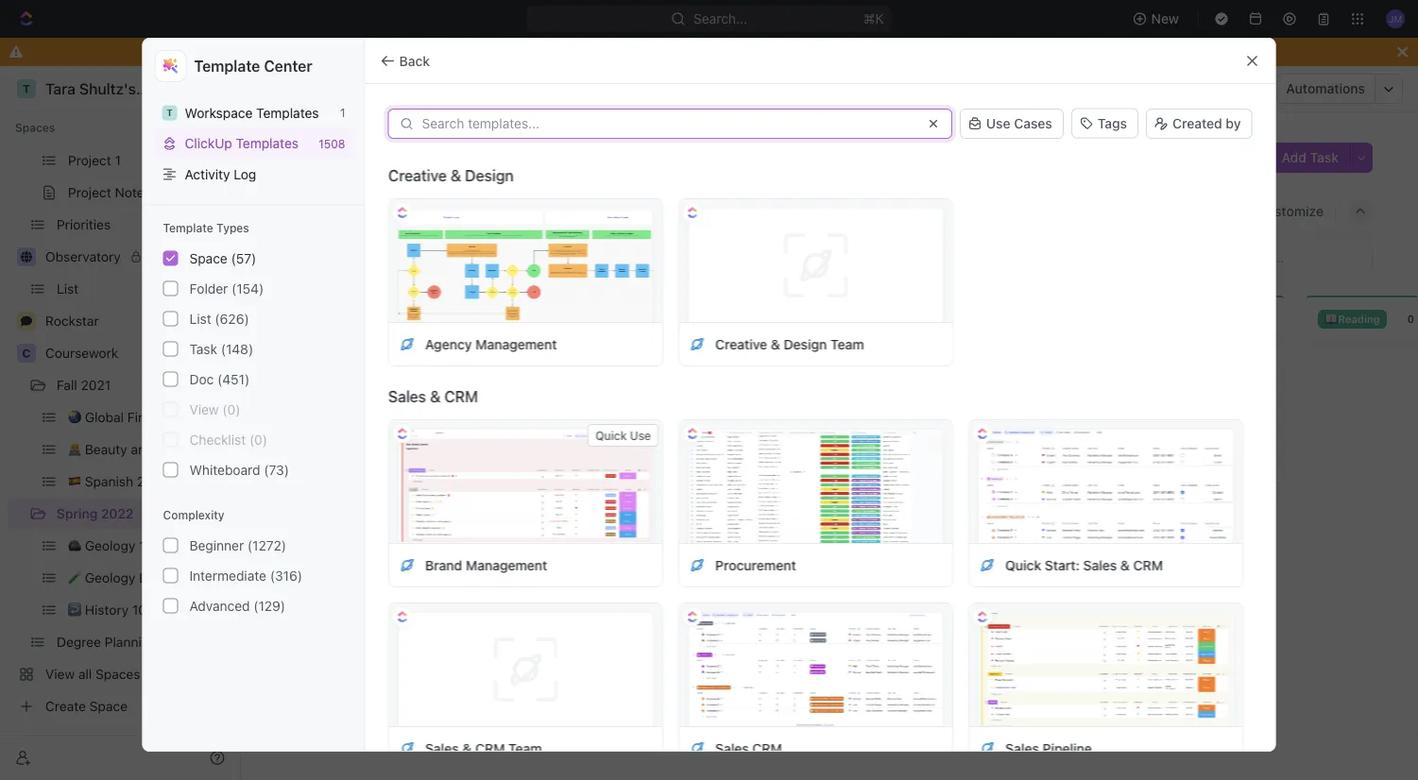 Task type: vqa. For each thing, say whether or not it's contained in the screenshot.
CRM & Support
no



Task type: locate. For each thing, give the bounding box(es) containing it.
management right brand
[[465, 558, 547, 573]]

0 vertical spatial template
[[194, 57, 260, 75]]

(1272)
[[248, 538, 286, 553]]

1 horizontal spatial team
[[830, 336, 864, 352]]

1508
[[319, 137, 345, 150]]

activity log
[[185, 166, 256, 182]]

0 vertical spatial task
[[1311, 150, 1339, 165]]

0 horizontal spatial task
[[189, 341, 217, 357]]

subtask
[[323, 456, 371, 468], [839, 456, 887, 468], [1097, 460, 1145, 472], [323, 583, 371, 595], [839, 587, 887, 599], [323, 710, 371, 722], [839, 714, 887, 727]]

0 horizontal spatial (0)
[[222, 402, 241, 417]]

+ add subtask
[[288, 456, 371, 468], [1062, 460, 1145, 472], [288, 583, 371, 595], [804, 587, 887, 599], [804, 714, 887, 727]]

2022 inside sidebar navigation
[[101, 506, 134, 522]]

automations
[[1287, 81, 1366, 96]]

101
[[412, 371, 427, 382], [948, 498, 962, 509], [432, 625, 446, 636], [948, 630, 962, 641]]

list link
[[401, 198, 427, 225]]

list down creative & design
[[404, 204, 427, 219]]

(0)
[[222, 402, 241, 417], [249, 432, 268, 448]]

& for creative & design team
[[771, 336, 780, 352]]

tree containing observatory
[[8, 0, 233, 722]]

tags button
[[1072, 108, 1139, 140]]

📑
[[809, 313, 820, 325]]

1 horizontal spatial (0)
[[249, 432, 268, 448]]

notifications?
[[705, 44, 790, 60]]

spring 2022 link up the beginner (1272) checkbox
[[57, 499, 180, 529]]

templates down the center
[[256, 105, 319, 121]]

templates
[[256, 105, 319, 121], [236, 136, 299, 151]]

assignment right by at the left top of the page
[[508, 204, 582, 219]]

🧪  geology lab 101 up the world?
[[876, 498, 962, 509]]

activity log button
[[155, 159, 353, 189]]

+ add subtask down "↩️"
[[288, 583, 371, 595]]

template
[[194, 57, 260, 75], [163, 222, 213, 235]]

(0) up (73)
[[249, 432, 268, 448]]

new button
[[1125, 4, 1191, 34]]

None checkbox
[[163, 281, 178, 296]]

sales
[[388, 388, 426, 406], [1083, 558, 1117, 573], [425, 741, 459, 757], [715, 741, 749, 757], [1005, 741, 1039, 757]]

creative for creative & design
[[388, 167, 446, 185]]

0 vertical spatial spring 2022 link
[[365, 78, 470, 100]]

1 vertical spatial (0)
[[249, 432, 268, 448]]

1 0 from the left
[[615, 313, 622, 325]]

task up the customize
[[1311, 150, 1339, 165]]

1 horizontal spatial quick
[[1005, 558, 1041, 573]]

0 for 📖  reading
[[1408, 313, 1415, 325]]

1 vertical spatial task
[[189, 341, 217, 357]]

t
[[166, 107, 173, 118]]

management down "⚡️"
[[475, 336, 557, 352]]

tree
[[8, 0, 233, 722]]

center
[[264, 57, 313, 75]]

use inside quick use button
[[630, 429, 651, 442]]

list for list
[[404, 204, 427, 219]]

1 vertical spatial quick
[[1005, 558, 1041, 573]]

1 vertical spatial template
[[163, 222, 213, 235]]

1 vertical spatial assignment
[[823, 313, 884, 325]]

creative for creative & design team
[[715, 336, 767, 352]]

observatory link
[[45, 242, 229, 272]]

board
[[742, 204, 779, 219]]

2021
[[81, 378, 111, 393]]

this
[[887, 44, 910, 60]]

add inside button
[[1282, 150, 1307, 165]]

task up doc
[[189, 341, 217, 357]]

3
[[362, 313, 369, 325], [911, 313, 918, 325]]

lab up the world?
[[929, 498, 945, 509]]

1 vertical spatial creative
[[715, 336, 767, 352]]

0 vertical spatial templates
[[256, 105, 319, 121]]

+ add subtask down identifying
[[804, 714, 887, 727]]

0 vertical spatial add subtask
[[814, 456, 887, 468]]

4
[[1072, 424, 1080, 438]]

back button
[[373, 46, 441, 76]]

0 vertical spatial quick
[[595, 429, 627, 442]]

+ add subtask up identifying
[[804, 587, 887, 599]]

+ add subtask down 4
[[1062, 460, 1145, 472]]

0 vertical spatial design
[[465, 167, 513, 185]]

0 horizontal spatial list
[[189, 311, 211, 327]]

/
[[357, 81, 361, 96]]

pipeline
[[1043, 741, 1092, 757]]

calendar
[[651, 204, 707, 219]]

1 vertical spatial spring 2022 link
[[57, 499, 180, 529]]

1 horizontal spatial creative
[[715, 336, 767, 352]]

do you want to enable browser notifications? enable hide this
[[509, 44, 910, 60]]

sales for sales & crm
[[388, 388, 426, 406]]

creative
[[388, 167, 446, 185], [715, 336, 767, 352]]

1 vertical spatial use
[[630, 429, 651, 442]]

hide
[[854, 44, 883, 60]]

spring 2022 link down back
[[365, 78, 470, 100]]

1 vertical spatial management
[[465, 558, 547, 573]]

design down 📑
[[784, 336, 827, 352]]

templates for workspace templates
[[256, 105, 319, 121]]

3 right 📑  assignment
[[911, 313, 918, 325]]

geology
[[373, 371, 410, 382], [889, 498, 926, 509], [373, 625, 410, 636], [889, 630, 926, 641]]

coursework, , element
[[17, 344, 36, 363]]

(316)
[[270, 568, 302, 584]]

1 vertical spatial templates
[[236, 136, 299, 151]]

quiz
[[565, 313, 588, 325]]

📑  assignment
[[809, 313, 884, 325]]

add
[[1282, 150, 1307, 165], [298, 456, 320, 468], [814, 456, 836, 468], [1072, 460, 1094, 472], [298, 583, 320, 595], [814, 587, 836, 599], [298, 710, 320, 722], [814, 714, 836, 727]]

start:
[[1045, 558, 1080, 573]]

whiteboard
[[189, 462, 260, 478]]

quick for quick use
[[595, 429, 627, 442]]

world?
[[909, 520, 948, 535]]

1 vertical spatial team
[[508, 741, 542, 757]]

🪨
[[359, 371, 370, 382]]

management for brand management
[[465, 558, 547, 573]]

reading
[[1339, 313, 1381, 325]]

1 vertical spatial design
[[784, 336, 827, 352]]

0 vertical spatial team
[[830, 336, 864, 352]]

1 3 from the left
[[362, 313, 369, 325]]

sidebar navigation
[[0, 0, 241, 781]]

0 horizontal spatial 3
[[362, 313, 369, 325]]

design
[[465, 167, 513, 185], [784, 336, 827, 352]]

1 vertical spatial add subtask
[[298, 710, 371, 722]]

1 horizontal spatial design
[[784, 336, 827, 352]]

add task button
[[1271, 143, 1351, 173]]

📖
[[1325, 313, 1336, 325]]

1 horizontal spatial task
[[1311, 150, 1339, 165]]

templates up activity log button
[[236, 136, 299, 151]]

0 horizontal spatial design
[[465, 167, 513, 185]]

crm
[[444, 388, 478, 406], [1133, 558, 1163, 573], [475, 741, 505, 757], [752, 741, 782, 757]]

+ add subtask up "↩️"
[[288, 456, 371, 468]]

2 0 from the left
[[1408, 313, 1415, 325]]

0 vertical spatial creative
[[388, 167, 446, 185]]

2022 up rocks
[[840, 498, 863, 509]]

tara shultz's workspace, , element
[[162, 105, 177, 120]]

workspace templates
[[185, 105, 319, 121]]

0 horizontal spatial add subtask
[[298, 710, 371, 722]]

2022 left complexity
[[101, 506, 134, 522]]

102
[[407, 498, 423, 509]]

↩️ history 102
[[359, 498, 423, 509]]

assignment right 📑
[[823, 313, 884, 325]]

add subtask
[[814, 456, 887, 468], [298, 710, 371, 722]]

0 right reading
[[1408, 313, 1415, 325]]

1 horizontal spatial 0
[[1408, 313, 1415, 325]]

view
[[189, 402, 219, 417]]

0 vertical spatial (0)
[[222, 402, 241, 417]]

design for creative & design team
[[784, 336, 827, 352]]

101 up the world?
[[948, 498, 962, 509]]

1 horizontal spatial add subtask
[[814, 456, 887, 468]]

design up by at the left top of the page
[[465, 167, 513, 185]]

1 horizontal spatial spring 2022 link
[[365, 78, 470, 100]]

management for agency management
[[475, 336, 557, 352]]

agency management
[[425, 336, 557, 352]]

customize
[[1258, 204, 1324, 219]]

2 horizontal spatial list
[[462, 204, 485, 219]]

list by assignment type link
[[458, 198, 616, 225]]

quick inside quick use button
[[595, 429, 627, 442]]

101 up sales & crm
[[412, 371, 427, 382]]

search...
[[694, 11, 748, 26]]

1 horizontal spatial 3
[[911, 313, 918, 325]]

template center
[[194, 57, 313, 75]]

agency
[[425, 336, 472, 352]]

0 vertical spatial use
[[987, 116, 1011, 131]]

use inside use cases button
[[987, 116, 1011, 131]]

quick for quick start: sales & crm
[[1005, 558, 1041, 573]]

0 right quiz
[[615, 313, 622, 325]]

0
[[615, 313, 622, 325], [1408, 313, 1415, 325]]

1 horizontal spatial list
[[404, 204, 427, 219]]

(154)
[[232, 281, 264, 296]]

template up workspace
[[194, 57, 260, 75]]

0 vertical spatial management
[[475, 336, 557, 352]]

2022 up list link
[[371, 141, 436, 172]]

(0) for view (0)
[[222, 402, 241, 417]]

creative & design
[[388, 167, 513, 185]]

Beginner (1272) checkbox
[[163, 538, 178, 553]]

identifying
[[808, 648, 869, 662]]

3 up 🪨
[[362, 313, 369, 325]]

sales for sales crm
[[715, 741, 749, 757]]

0 horizontal spatial 0
[[615, 313, 622, 325]]

created by button
[[1146, 109, 1253, 139]]

0 vertical spatial assignment
[[508, 204, 582, 219]]

0 horizontal spatial use
[[630, 429, 651, 442]]

template up space
[[163, 222, 213, 235]]

intermediate
[[189, 568, 267, 584]]

your
[[879, 520, 905, 535]]

📖  reading
[[1325, 313, 1381, 325]]

1 horizontal spatial use
[[987, 116, 1011, 131]]

rocks
[[842, 520, 876, 535]]

(0) right view
[[222, 402, 241, 417]]

template for template center
[[194, 57, 260, 75]]

quick
[[595, 429, 627, 442], [1005, 558, 1041, 573]]

list down folder
[[189, 311, 211, 327]]

list left by at the left top of the page
[[462, 204, 485, 219]]

list by assignment type
[[462, 204, 616, 219]]

to
[[590, 44, 602, 60]]

0 horizontal spatial creative
[[388, 167, 446, 185]]

checklist (0)
[[189, 432, 268, 448]]

0 horizontal spatial team
[[508, 741, 542, 757]]

template for template types
[[163, 222, 213, 235]]

& for creative & design
[[450, 167, 461, 185]]

0 horizontal spatial quick
[[595, 429, 627, 442]]

None checkbox
[[163, 251, 178, 266], [163, 311, 178, 327], [163, 342, 178, 357], [163, 372, 178, 387], [163, 402, 178, 417], [163, 432, 178, 448], [163, 463, 178, 478], [163, 251, 178, 266], [163, 311, 178, 327], [163, 342, 178, 357], [163, 372, 178, 387], [163, 402, 178, 417], [163, 432, 178, 448], [163, 463, 178, 478]]

design for creative & design
[[465, 167, 513, 185]]

list (626)
[[189, 311, 249, 327]]

activity
[[185, 166, 230, 182]]

list for list (626)
[[189, 311, 211, 327]]



Task type: describe. For each thing, give the bounding box(es) containing it.
overview link
[[307, 198, 369, 225]]

(0) for checklist (0)
[[249, 432, 268, 448]]

back
[[399, 53, 430, 69]]

(73)
[[264, 462, 289, 478]]

use cases button
[[960, 109, 1064, 139]]

fall
[[57, 378, 77, 393]]

sales pipeline
[[1005, 741, 1092, 757]]

lab up rocks
[[929, 630, 945, 641]]

do
[[509, 44, 526, 60]]

2022 up identifying
[[840, 630, 863, 641]]

by
[[1226, 116, 1241, 131]]

you
[[530, 44, 552, 60]]

rocks
[[922, 648, 953, 662]]

by
[[488, 204, 504, 219]]

created
[[1173, 116, 1223, 131]]

beginner
[[189, 538, 244, 553]]

(148)
[[221, 341, 253, 357]]

fall 2021
[[57, 378, 111, 393]]

globe image
[[21, 251, 32, 263]]

fall 2021 link
[[57, 370, 180, 401]]

assignees button
[[801, 246, 889, 269]]

creative & design team
[[715, 336, 864, 352]]

space
[[189, 251, 228, 266]]

sales & crm team
[[425, 741, 542, 757]]

⌘k
[[864, 11, 884, 26]]

enable
[[606, 44, 648, 60]]

quick start: sales & crm
[[1005, 558, 1163, 573]]

spaces
[[15, 121, 55, 134]]

101 up rocks
[[948, 630, 962, 641]]

observatory
[[45, 249, 121, 265]]

Advanced (129) checkbox
[[163, 599, 178, 614]]

Search templates... text field
[[422, 116, 915, 131]]

sales for sales & crm team
[[425, 741, 459, 757]]

template types
[[163, 222, 249, 235]]

checklist
[[189, 432, 246, 448]]

templates for clickup templates
[[236, 136, 299, 151]]

0 horizontal spatial assignment
[[508, 204, 582, 219]]

2 3 from the left
[[911, 313, 918, 325]]

101 down brand
[[432, 625, 446, 636]]

intermediate (316)
[[189, 568, 302, 584]]

new
[[1152, 11, 1180, 26]]

1 horizontal spatial assignment
[[823, 313, 884, 325]]

advanced (129)
[[189, 598, 286, 614]]

(626)
[[215, 311, 249, 327]]

history
[[373, 498, 405, 509]]

sales for sales pipeline
[[1005, 741, 1039, 757]]

quick use button
[[588, 424, 658, 447]]

0 for ⚡️ quiz
[[615, 313, 622, 325]]

list for list by assignment type
[[462, 204, 485, 219]]

log
[[234, 166, 256, 182]]

Search tasks... text field
[[1183, 243, 1372, 272]]

🪨 geology 101
[[359, 371, 427, 382]]

sales & crm
[[388, 388, 478, 406]]

what rocks your world?
[[808, 520, 948, 535]]

enable
[[803, 44, 845, 60]]

types
[[216, 222, 249, 235]]

assignees
[[825, 251, 881, 264]]

created by button
[[1146, 109, 1253, 139]]

team for sales & crm team
[[508, 741, 542, 757]]

what
[[808, 520, 838, 535]]

spring 2022 inside tree
[[57, 506, 134, 522]]

c
[[22, 347, 31, 360]]

add task
[[1282, 150, 1339, 165]]

(57)
[[231, 251, 256, 266]]

tree inside sidebar navigation
[[8, 0, 233, 722]]

beginner (1272)
[[189, 538, 286, 553]]

⚡️
[[551, 313, 562, 325]]

cases
[[1014, 116, 1053, 131]]

workspace
[[185, 105, 253, 121]]

use cases button
[[960, 107, 1064, 141]]

clickup templates
[[185, 136, 299, 151]]

types
[[872, 648, 904, 662]]

quick use
[[595, 429, 651, 442]]

Intermediate (316) checkbox
[[163, 569, 178, 584]]

task (148)
[[189, 341, 253, 357]]

clickup
[[185, 136, 232, 151]]

team for creative & design team
[[830, 336, 864, 352]]

coursework link
[[45, 338, 229, 369]]

browser
[[651, 44, 702, 60]]

🧪  geology lab 101 up of
[[876, 630, 962, 641]]

view (0)
[[189, 402, 241, 417]]

folder (154)
[[189, 281, 264, 296]]

task inside button
[[1311, 150, 1339, 165]]

🧪  geology lab 101 down brand
[[359, 625, 446, 636]]

lab down brand
[[412, 625, 429, 636]]

(451)
[[217, 371, 250, 387]]

procurement
[[715, 558, 796, 573]]

& for sales & crm team
[[462, 741, 471, 757]]

of
[[907, 648, 919, 662]]

identifying types of rocks
[[808, 648, 953, 662]]

tags button
[[1072, 108, 1139, 138]]

0 horizontal spatial spring 2022 link
[[57, 499, 180, 529]]

2022 down back button
[[433, 81, 466, 96]]

calendar link
[[647, 198, 707, 225]]

spring inside sidebar navigation
[[57, 506, 98, 522]]

tags
[[1098, 115, 1128, 131]]

space (57)
[[189, 251, 256, 266]]

(129)
[[254, 598, 286, 614]]

& for sales & crm
[[430, 388, 440, 406]]

share button
[[1210, 74, 1269, 104]]



